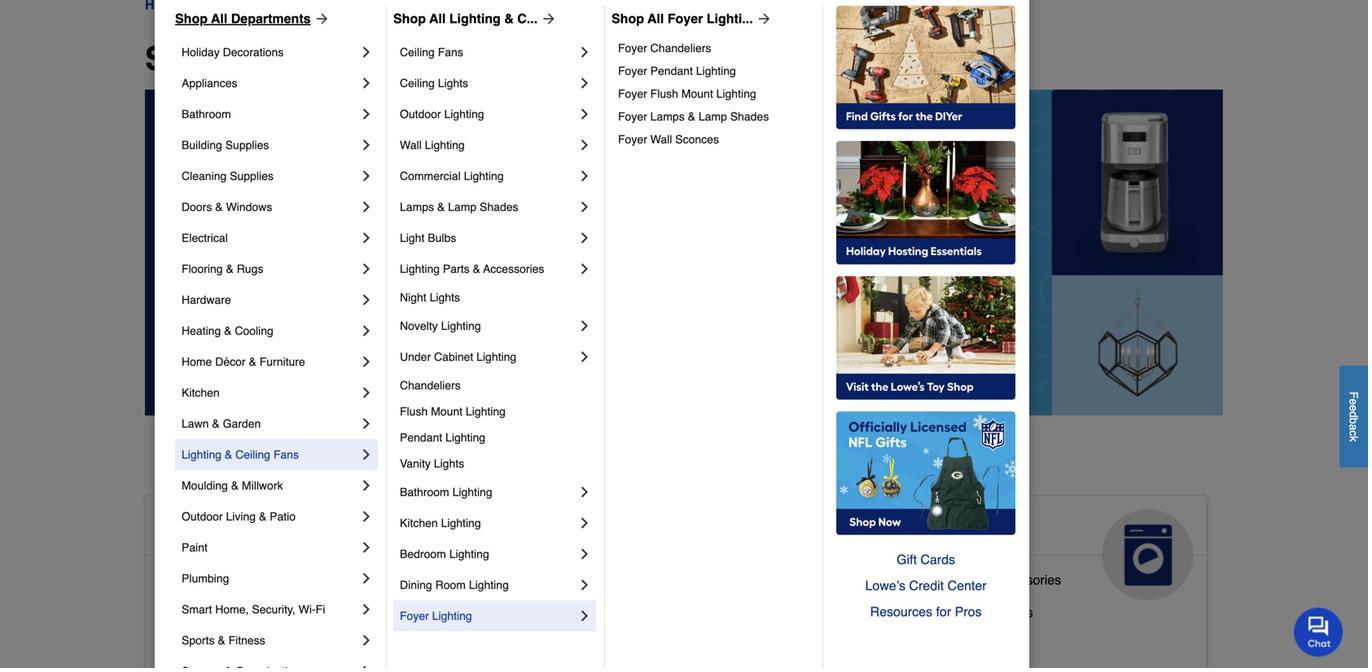 Task type: vqa. For each thing, say whether or not it's contained in the screenshot.
Appliances image
yes



Task type: describe. For each thing, give the bounding box(es) containing it.
flush mount lighting link
[[400, 398, 593, 425]]

wall inside "wall lighting" link
[[400, 139, 422, 152]]

ceiling fans
[[400, 46, 463, 59]]

decorations
[[223, 46, 284, 59]]

heating
[[182, 324, 221, 337]]

pros
[[955, 604, 982, 619]]

flooring & rugs
[[182, 262, 263, 275]]

commercial lighting
[[400, 169, 504, 183]]

building
[[182, 139, 222, 152]]

0 horizontal spatial appliances
[[182, 77, 238, 90]]

holiday decorations link
[[182, 37, 359, 68]]

gift cards
[[897, 552, 956, 567]]

wi-
[[299, 603, 316, 616]]

bathroom lighting
[[400, 486, 493, 499]]

foyer for foyer lamps & lamp shades
[[618, 110, 648, 123]]

chevron right image for appliances
[[359, 75, 375, 91]]

shop all departments
[[175, 11, 311, 26]]

0 horizontal spatial lamps
[[400, 200, 434, 213]]

heating & cooling
[[182, 324, 274, 337]]

arrow right image
[[753, 11, 773, 27]]

& inside lighting & ceiling fans link
[[225, 448, 232, 461]]

beds,
[[545, 631, 578, 646]]

f
[[1348, 392, 1361, 399]]

bathroom for bathroom
[[182, 108, 231, 121]]

hardware
[[182, 293, 231, 306]]

plumbing
[[182, 572, 229, 585]]

0 vertical spatial chandeliers
[[651, 42, 712, 55]]

chevron right image for commercial lighting
[[577, 168, 593, 184]]

0 horizontal spatial mount
[[431, 405, 463, 418]]

foyer for foyer pendant lighting
[[618, 64, 648, 77]]

accessible bedroom
[[159, 605, 278, 620]]

wall inside foyer wall sconces link
[[651, 133, 673, 146]]

d
[[1348, 411, 1361, 418]]

0 vertical spatial flush
[[651, 87, 679, 100]]

& inside accessible entry & home link
[[259, 638, 268, 653]]

lighting up dining room lighting
[[450, 548, 489, 561]]

home décor & furniture
[[182, 355, 305, 368]]

0 horizontal spatial pet
[[522, 631, 542, 646]]

pet beds, houses, & furniture
[[522, 631, 698, 646]]

dining room lighting link
[[400, 570, 577, 600]]

1 e from the top
[[1348, 399, 1361, 405]]

chevron right image for lamps & lamp shades
[[577, 199, 593, 215]]

ceiling for ceiling fans
[[400, 46, 435, 59]]

outdoor lighting link
[[400, 99, 577, 130]]

dining room lighting
[[400, 578, 509, 592]]

lawn
[[182, 417, 209, 430]]

chevron right image for cleaning supplies
[[359, 168, 375, 184]]

vanity lights
[[400, 457, 465, 470]]

night
[[400, 291, 427, 304]]

lowe's credit center link
[[837, 573, 1016, 599]]

b
[[1348, 418, 1361, 424]]

flush mount lighting
[[400, 405, 506, 418]]

lighting down 'ceiling lights' link
[[444, 108, 484, 121]]

light bulbs
[[400, 231, 457, 244]]

accessible for accessible entry & home
[[159, 638, 221, 653]]

wine
[[957, 605, 986, 620]]

lighting down outdoor lighting
[[425, 139, 465, 152]]

chevron right image for dining room lighting
[[577, 577, 593, 593]]

chat invite button image
[[1295, 607, 1344, 657]]

home,
[[215, 603, 249, 616]]

supplies for cleaning supplies
[[230, 169, 274, 183]]

doors & windows
[[182, 200, 272, 213]]

chevron right image for outdoor lighting
[[577, 106, 593, 122]]

lighting up moulding
[[182, 448, 222, 461]]

lighting parts & accessories link
[[400, 253, 577, 284]]

chevron right image for under cabinet lighting
[[577, 349, 593, 365]]

1 vertical spatial fans
[[274, 448, 299, 461]]

electrical
[[182, 231, 228, 244]]

sports & fitness link
[[182, 625, 359, 656]]

0 vertical spatial home
[[182, 355, 212, 368]]

chevron right image for heating & cooling
[[359, 323, 375, 339]]

accessible home image
[[377, 509, 468, 600]]

foyer lighting
[[400, 609, 472, 622]]

0 horizontal spatial chandeliers
[[400, 379, 461, 392]]

resources for pros
[[871, 604, 982, 619]]

sports
[[182, 634, 215, 647]]

vanity lights link
[[400, 451, 593, 477]]

shop all departments
[[145, 40, 484, 77]]

& inside flooring & rugs link
[[226, 262, 234, 275]]

lighting up foyer flush mount lighting link
[[696, 64, 736, 77]]

center
[[948, 578, 987, 593]]

lighting parts & accessories
[[400, 262, 545, 275]]

building supplies
[[182, 139, 269, 152]]

chevron right image for doors & windows
[[359, 199, 375, 215]]

livestock
[[522, 598, 576, 613]]

lighting up 'foyer lighting' link
[[469, 578, 509, 592]]

outdoor lighting
[[400, 108, 484, 121]]

accessible bedroom link
[[159, 601, 278, 634]]

foyer up the foyer chandeliers
[[668, 11, 703, 26]]

1 horizontal spatial fans
[[438, 46, 463, 59]]

all for departments
[[211, 11, 228, 26]]

décor
[[215, 355, 246, 368]]

lighting up under cabinet lighting
[[441, 319, 481, 332]]

& inside moulding & millwork link
[[231, 479, 239, 492]]

accessible bathroom link
[[159, 569, 281, 601]]

outdoor living & patio
[[182, 510, 296, 523]]

bedroom lighting link
[[400, 539, 577, 570]]

lighting up chandeliers link
[[477, 350, 517, 363]]

foyer lamps & lamp shades
[[618, 110, 769, 123]]

cleaning supplies
[[182, 169, 274, 183]]

lighting up 'night'
[[400, 262, 440, 275]]

room
[[436, 578, 466, 592]]

lighting up ceiling fans link
[[450, 11, 501, 26]]

chevron right image for plumbing
[[359, 570, 375, 587]]

chevron right image for bedroom lighting
[[577, 546, 593, 562]]

arrow right image for shop all departments
[[311, 11, 330, 27]]

novelty lighting
[[400, 319, 481, 332]]

0 vertical spatial lamps
[[651, 110, 685, 123]]

resources for pros link
[[837, 599, 1016, 625]]

pendant lighting link
[[400, 425, 593, 451]]

& inside 'doors & windows' link
[[215, 200, 223, 213]]

& inside pet beds, houses, & furniture link
[[634, 631, 642, 646]]

chevron right image for flooring & rugs
[[359, 261, 375, 277]]

shop for shop all departments
[[175, 11, 208, 26]]

ceiling for ceiling lights
[[400, 77, 435, 90]]

chevron right image for hardware
[[359, 292, 375, 308]]

chevron right image for smart home, security, wi-fi
[[359, 601, 375, 618]]

chevron right image for foyer lighting
[[577, 608, 593, 624]]

parts for lighting
[[443, 262, 470, 275]]

appliances image
[[1103, 509, 1194, 600]]

c
[[1348, 430, 1361, 436]]

1 vertical spatial home
[[284, 516, 348, 542]]

& inside the lawn & garden link
[[212, 417, 220, 430]]

1 horizontal spatial bedroom
[[400, 548, 446, 561]]

1 vertical spatial flush
[[400, 405, 428, 418]]

& inside home décor & furniture link
[[249, 355, 257, 368]]

commercial
[[400, 169, 461, 183]]

departments for shop all departments
[[231, 11, 311, 26]]

foyer for foyer chandeliers
[[618, 42, 648, 55]]

shop for shop all foyer lighti...
[[612, 11, 644, 26]]

kitchen lighting link
[[400, 508, 577, 539]]

doors
[[182, 200, 212, 213]]

lighti...
[[707, 11, 753, 26]]

foyer chandeliers link
[[618, 37, 812, 59]]

foyer flush mount lighting link
[[618, 82, 812, 105]]

shop all lighting & c...
[[394, 11, 538, 26]]

chevron right image for electrical
[[359, 230, 375, 246]]

lighting down foyer pendant lighting link
[[717, 87, 757, 100]]

heating & cooling link
[[182, 315, 359, 346]]

chevron right image for home décor & furniture
[[359, 354, 375, 370]]

lights for ceiling lights
[[438, 77, 469, 90]]

bathroom lighting link
[[400, 477, 577, 508]]

foyer for foyer lighting
[[400, 609, 429, 622]]

bedroom lighting
[[400, 548, 489, 561]]

& inside appliance parts & accessories link
[[980, 572, 989, 587]]

all for foyer
[[648, 11, 664, 26]]

light
[[400, 231, 425, 244]]

& inside the lighting parts & accessories "link"
[[473, 262, 481, 275]]

chevron right image for ceiling fans
[[577, 44, 593, 60]]

chillers
[[990, 605, 1034, 620]]

1 horizontal spatial pendant
[[651, 64, 693, 77]]

windows
[[226, 200, 272, 213]]

& inside beverage & wine chillers link
[[944, 605, 953, 620]]

holiday
[[182, 46, 220, 59]]

animal
[[522, 516, 598, 542]]

livestock supplies
[[522, 598, 630, 613]]

lighting down chandeliers link
[[466, 405, 506, 418]]

holiday hosting essentials. image
[[837, 141, 1016, 265]]

moulding & millwork
[[182, 479, 283, 492]]

foyer lamps & lamp shades link
[[618, 105, 812, 128]]



Task type: locate. For each thing, give the bounding box(es) containing it.
shop all departments link
[[175, 9, 330, 29]]

& left 'patio'
[[259, 510, 267, 523]]

accessories for lighting parts & accessories
[[483, 262, 545, 275]]

lamps
[[651, 110, 685, 123], [400, 200, 434, 213]]

kitchen up bedroom lighting
[[400, 517, 438, 530]]

0 vertical spatial appliances
[[182, 77, 238, 90]]

lighting down "wall lighting" link
[[464, 169, 504, 183]]

fans up ceiling lights
[[438, 46, 463, 59]]

0 vertical spatial lights
[[438, 77, 469, 90]]

chevron right image for bathroom
[[359, 106, 375, 122]]

wall lighting
[[400, 139, 465, 152]]

chevron right image for moulding & millwork
[[359, 477, 375, 494]]

k
[[1348, 436, 1361, 442]]

garden
[[223, 417, 261, 430]]

pet inside animal & pet care
[[627, 516, 663, 542]]

chevron right image
[[359, 44, 375, 60], [577, 106, 593, 122], [359, 137, 375, 153], [577, 137, 593, 153], [359, 168, 375, 184], [577, 168, 593, 184], [359, 199, 375, 215], [577, 230, 593, 246], [359, 292, 375, 308], [577, 318, 593, 334], [359, 323, 375, 339], [577, 349, 593, 365], [359, 354, 375, 370], [359, 416, 375, 432], [359, 447, 375, 463], [577, 484, 593, 500], [359, 601, 375, 618], [577, 608, 593, 624], [359, 632, 375, 649], [359, 663, 375, 668]]

1 vertical spatial departments
[[285, 40, 484, 77]]

1 vertical spatial pendant
[[400, 431, 443, 444]]

1 horizontal spatial arrow right image
[[538, 11, 557, 27]]

0 vertical spatial parts
[[443, 262, 470, 275]]

& down foyer flush mount lighting
[[688, 110, 696, 123]]

2 vertical spatial supplies
[[580, 598, 630, 613]]

parts down bulbs
[[443, 262, 470, 275]]

& down light bulbs 'link'
[[473, 262, 481, 275]]

fitness
[[229, 634, 265, 647]]

flush up pendant lighting
[[400, 405, 428, 418]]

gift
[[897, 552, 917, 567]]

patio
[[270, 510, 296, 523]]

1 vertical spatial lights
[[430, 291, 460, 304]]

under cabinet lighting
[[400, 350, 517, 363]]

smart home, security, wi-fi
[[182, 603, 325, 616]]

1 horizontal spatial lamps
[[651, 110, 685, 123]]

lights up outdoor lighting
[[438, 77, 469, 90]]

all up 'holiday decorations'
[[211, 11, 228, 26]]

visit the lowe's toy shop. image
[[837, 276, 1016, 400]]

accessible for accessible home
[[159, 516, 278, 542]]

1 horizontal spatial chandeliers
[[651, 42, 712, 55]]

living
[[226, 510, 256, 523]]

all up the foyer chandeliers
[[648, 11, 664, 26]]

accessories up night lights link
[[483, 262, 545, 275]]

0 vertical spatial appliances link
[[182, 68, 359, 99]]

0 horizontal spatial pendant
[[400, 431, 443, 444]]

supplies inside building supplies link
[[225, 139, 269, 152]]

lamps up light
[[400, 200, 434, 213]]

supplies for livestock supplies
[[580, 598, 630, 613]]

0 horizontal spatial accessories
[[483, 262, 545, 275]]

c...
[[518, 11, 538, 26]]

rugs
[[237, 262, 263, 275]]

furniture inside home décor & furniture link
[[260, 355, 305, 368]]

foyer down dining
[[400, 609, 429, 622]]

fans down the lawn & garden link
[[274, 448, 299, 461]]

beverage & wine chillers link
[[885, 601, 1034, 634]]

outdoor for outdoor lighting
[[400, 108, 441, 121]]

smart home, security, wi-fi link
[[182, 594, 359, 625]]

appliance parts & accessories link
[[885, 569, 1062, 601]]

accessories up chillers
[[992, 572, 1062, 587]]

0 horizontal spatial arrow right image
[[311, 11, 330, 27]]

gift cards link
[[837, 547, 1016, 573]]

paint
[[182, 541, 208, 554]]

foyer down foyer pendant lighting
[[618, 87, 648, 100]]

wall left sconces at the top of the page
[[651, 133, 673, 146]]

1 vertical spatial mount
[[431, 405, 463, 418]]

chevron right image for paint
[[359, 539, 375, 556]]

0 vertical spatial kitchen
[[182, 386, 220, 399]]

arrow right image inside the shop all lighting & c... link
[[538, 11, 557, 27]]

chandeliers up foyer pendant lighting
[[651, 42, 712, 55]]

dining
[[400, 578, 432, 592]]

ceiling up ceiling lights
[[400, 46, 435, 59]]

1 vertical spatial kitchen
[[400, 517, 438, 530]]

officially licensed n f l gifts. shop now. image
[[837, 411, 1016, 535]]

foyer
[[668, 11, 703, 26], [618, 42, 648, 55], [618, 64, 648, 77], [618, 87, 648, 100], [618, 110, 648, 123], [618, 133, 648, 146], [400, 609, 429, 622]]

1 arrow right image from the left
[[311, 11, 330, 27]]

furniture right houses,
[[646, 631, 698, 646]]

1 vertical spatial outdoor
[[182, 510, 223, 523]]

1 vertical spatial supplies
[[230, 169, 274, 183]]

furniture
[[260, 355, 305, 368], [646, 631, 698, 646]]

& inside the shop all lighting & c... link
[[505, 11, 514, 26]]

shop
[[175, 11, 208, 26], [394, 11, 426, 26], [612, 11, 644, 26]]

accessible entry & home link
[[159, 634, 306, 666]]

1 horizontal spatial flush
[[651, 87, 679, 100]]

bulbs
[[428, 231, 457, 244]]

lighting up kitchen lighting link
[[453, 486, 493, 499]]

& inside heating & cooling link
[[224, 324, 232, 337]]

beverage
[[885, 605, 941, 620]]

1 vertical spatial ceiling
[[400, 77, 435, 90]]

& right houses,
[[634, 631, 642, 646]]

bedroom up dining
[[400, 548, 446, 561]]

resources
[[871, 604, 933, 619]]

& up wine
[[980, 572, 989, 587]]

holiday decorations
[[182, 46, 284, 59]]

outdoor up wall lighting
[[400, 108, 441, 121]]

foyer for foyer wall sconces
[[618, 133, 648, 146]]

appliances up cards
[[885, 516, 1007, 542]]

2 vertical spatial bathroom
[[225, 572, 281, 587]]

chevron right image for lawn & garden
[[359, 416, 375, 432]]

arrow right image
[[311, 11, 330, 27], [538, 11, 557, 27]]

& left pros
[[944, 605, 953, 620]]

foyer wall sconces
[[618, 133, 719, 146]]

chevron right image for lighting & ceiling fans
[[359, 447, 375, 463]]

furniture down heating & cooling link
[[260, 355, 305, 368]]

entry
[[225, 638, 255, 653]]

chevron right image for wall lighting
[[577, 137, 593, 153]]

& up moulding & millwork at left bottom
[[225, 448, 232, 461]]

1 vertical spatial chandeliers
[[400, 379, 461, 392]]

kitchen for kitchen
[[182, 386, 220, 399]]

0 vertical spatial shades
[[731, 110, 769, 123]]

chandeliers
[[651, 42, 712, 55], [400, 379, 461, 392]]

1 horizontal spatial appliances
[[885, 516, 1007, 542]]

all for lighting
[[430, 11, 446, 26]]

shop all foyer lighti...
[[612, 11, 753, 26]]

0 horizontal spatial outdoor
[[182, 510, 223, 523]]

f e e d b a c k
[[1348, 392, 1361, 442]]

ceiling fans link
[[400, 37, 577, 68]]

livestock supplies link
[[522, 595, 630, 627]]

1 vertical spatial appliances
[[885, 516, 1007, 542]]

bathroom up building
[[182, 108, 231, 121]]

1 horizontal spatial mount
[[682, 87, 714, 100]]

lighting down the bathroom lighting
[[441, 517, 481, 530]]

2 horizontal spatial shop
[[612, 11, 644, 26]]

find gifts for the diyer. image
[[837, 6, 1016, 130]]

1 horizontal spatial shop
[[394, 11, 426, 26]]

0 horizontal spatial flush
[[400, 405, 428, 418]]

supplies up houses,
[[580, 598, 630, 613]]

flush down foyer pendant lighting
[[651, 87, 679, 100]]

arrow right image up the shop all departments
[[311, 11, 330, 27]]

pendant up vanity on the left of page
[[400, 431, 443, 444]]

chevron right image for bathroom lighting
[[577, 484, 593, 500]]

foyer left sconces at the top of the page
[[618, 133, 648, 146]]

chevron right image
[[577, 44, 593, 60], [359, 75, 375, 91], [577, 75, 593, 91], [359, 106, 375, 122], [577, 199, 593, 215], [359, 230, 375, 246], [359, 261, 375, 277], [577, 261, 593, 277], [359, 385, 375, 401], [359, 477, 375, 494], [359, 508, 375, 525], [577, 515, 593, 531], [359, 539, 375, 556], [577, 546, 593, 562], [359, 570, 375, 587], [577, 577, 593, 593]]

kitchen for kitchen lighting
[[400, 517, 438, 530]]

& right lawn
[[212, 417, 220, 430]]

2 arrow right image from the left
[[538, 11, 557, 27]]

2 vertical spatial lights
[[434, 457, 465, 470]]

chevron right image for sports & fitness
[[359, 632, 375, 649]]

outdoor for outdoor living & patio
[[182, 510, 223, 523]]

appliances link down decorations
[[182, 68, 359, 99]]

0 horizontal spatial parts
[[443, 262, 470, 275]]

houses,
[[582, 631, 630, 646]]

1 vertical spatial shades
[[480, 200, 519, 213]]

2 shop from the left
[[394, 11, 426, 26]]

0 horizontal spatial bedroom
[[225, 605, 278, 620]]

3 shop from the left
[[612, 11, 644, 26]]

accessible for accessible bathroom
[[159, 572, 221, 587]]

all up ceiling fans
[[430, 11, 446, 26]]

0 horizontal spatial fans
[[274, 448, 299, 461]]

pendant
[[651, 64, 693, 77], [400, 431, 443, 444]]

mount
[[682, 87, 714, 100], [431, 405, 463, 418]]

0 vertical spatial furniture
[[260, 355, 305, 368]]

& inside sports & fitness "link"
[[218, 634, 225, 647]]

accessible home link
[[146, 496, 481, 600]]

accessible home
[[159, 516, 348, 542]]

credit
[[910, 578, 944, 593]]

2 accessible from the top
[[159, 572, 221, 587]]

appliances link up chillers
[[872, 496, 1207, 600]]

bedroom up fitness
[[225, 605, 278, 620]]

accessories
[[483, 262, 545, 275], [992, 572, 1062, 587]]

bathroom down vanity lights
[[400, 486, 450, 499]]

kitchen up lawn
[[182, 386, 220, 399]]

1 vertical spatial furniture
[[646, 631, 698, 646]]

millwork
[[242, 479, 283, 492]]

kitchen
[[182, 386, 220, 399], [400, 517, 438, 530]]

0 vertical spatial outdoor
[[400, 108, 441, 121]]

shades up foyer wall sconces link
[[731, 110, 769, 123]]

ceiling lights link
[[400, 68, 577, 99]]

parts inside "link"
[[443, 262, 470, 275]]

1 vertical spatial accessories
[[992, 572, 1062, 587]]

ceiling up millwork
[[236, 448, 270, 461]]

accessible down moulding
[[159, 516, 278, 542]]

0 vertical spatial lamp
[[699, 110, 727, 123]]

shades up light bulbs 'link'
[[480, 200, 519, 213]]

1 horizontal spatial furniture
[[646, 631, 698, 646]]

lights up "novelty lighting"
[[430, 291, 460, 304]]

accessories inside "link"
[[483, 262, 545, 275]]

lamp
[[699, 110, 727, 123], [448, 200, 477, 213]]

0 vertical spatial ceiling
[[400, 46, 435, 59]]

animal & pet care image
[[740, 509, 831, 600]]

chevron right image for novelty lighting
[[577, 318, 593, 334]]

& inside foyer lamps & lamp shades link
[[688, 110, 696, 123]]

1 vertical spatial appliances link
[[872, 496, 1207, 600]]

& right décor
[[249, 355, 257, 368]]

& down accessible bedroom link
[[218, 634, 225, 647]]

chevron right image for ceiling lights
[[577, 75, 593, 91]]

chevron right image for holiday decorations
[[359, 44, 375, 60]]

mount up pendant lighting
[[431, 405, 463, 418]]

chevron right image for outdoor living & patio
[[359, 508, 375, 525]]

enjoy savings year-round. no matter what you're shopping for, find what you need at a great price. image
[[145, 90, 1224, 415]]

0 horizontal spatial kitchen
[[182, 386, 220, 399]]

1 horizontal spatial wall
[[651, 133, 673, 146]]

arrow right image for shop all lighting & c...
[[538, 11, 557, 27]]

chandeliers down under at left bottom
[[400, 379, 461, 392]]

1 horizontal spatial pet
[[627, 516, 663, 542]]

foyer up foyer pendant lighting
[[618, 42, 648, 55]]

lamp down commercial lighting
[[448, 200, 477, 213]]

parts down cards
[[946, 572, 976, 587]]

lowe's credit center
[[866, 578, 987, 593]]

e up the d
[[1348, 399, 1361, 405]]

lighting & ceiling fans link
[[182, 439, 359, 470]]

shop up ceiling fans
[[394, 11, 426, 26]]

4 accessible from the top
[[159, 638, 221, 653]]

& right doors
[[215, 200, 223, 213]]

shop
[[145, 40, 226, 77]]

supplies inside livestock supplies link
[[580, 598, 630, 613]]

0 horizontal spatial appliances link
[[182, 68, 359, 99]]

1 vertical spatial bathroom
[[400, 486, 450, 499]]

parts for appliance
[[946, 572, 976, 587]]

supplies for building supplies
[[225, 139, 269, 152]]

supplies up cleaning supplies
[[225, 139, 269, 152]]

0 horizontal spatial furniture
[[260, 355, 305, 368]]

ceiling down ceiling fans
[[400, 77, 435, 90]]

cooling
[[235, 324, 274, 337]]

departments for shop all departments
[[285, 40, 484, 77]]

accessible up sports
[[159, 605, 221, 620]]

lamps up "foyer wall sconces"
[[651, 110, 685, 123]]

0 horizontal spatial wall
[[400, 139, 422, 152]]

under
[[400, 350, 431, 363]]

arrow right image up ceiling fans link
[[538, 11, 557, 27]]

lights
[[438, 77, 469, 90], [430, 291, 460, 304], [434, 457, 465, 470]]

& left rugs
[[226, 262, 234, 275]]

arrow right image inside shop all departments link
[[311, 11, 330, 27]]

1 horizontal spatial outdoor
[[400, 108, 441, 121]]

0 vertical spatial bedroom
[[400, 548, 446, 561]]

accessible up smart
[[159, 572, 221, 587]]

appliances down holiday
[[182, 77, 238, 90]]

light bulbs link
[[400, 222, 577, 253]]

sconces
[[676, 133, 719, 146]]

chevron right image for kitchen lighting
[[577, 515, 593, 531]]

0 vertical spatial supplies
[[225, 139, 269, 152]]

shop inside the shop all lighting & c... link
[[394, 11, 426, 26]]

1 accessible from the top
[[159, 516, 278, 542]]

novelty
[[400, 319, 438, 332]]

1 horizontal spatial lamp
[[699, 110, 727, 123]]

security,
[[252, 603, 296, 616]]

0 vertical spatial fans
[[438, 46, 463, 59]]

mount up foyer lamps & lamp shades
[[682, 87, 714, 100]]

2 e from the top
[[1348, 405, 1361, 411]]

supplies up windows
[[230, 169, 274, 183]]

flooring
[[182, 262, 223, 275]]

shop for shop all lighting & c...
[[394, 11, 426, 26]]

novelty lighting link
[[400, 310, 577, 341]]

& left millwork
[[231, 479, 239, 492]]

0 horizontal spatial shop
[[175, 11, 208, 26]]

1 vertical spatial pet
[[522, 631, 542, 646]]

chevron right image for kitchen
[[359, 385, 375, 401]]

all down shop all departments link
[[235, 40, 276, 77]]

foyer for foyer flush mount lighting
[[618, 87, 648, 100]]

bathroom for bathroom lighting
[[400, 486, 450, 499]]

accessories for appliance parts & accessories
[[992, 572, 1062, 587]]

accessible down smart
[[159, 638, 221, 653]]

& up bulbs
[[437, 200, 445, 213]]

cards
[[921, 552, 956, 567]]

supplies inside cleaning supplies link
[[230, 169, 274, 183]]

1 horizontal spatial kitchen
[[400, 517, 438, 530]]

lights for night lights
[[430, 291, 460, 304]]

departments up holiday decorations link
[[231, 11, 311, 26]]

all
[[211, 11, 228, 26], [430, 11, 446, 26], [648, 11, 664, 26], [235, 40, 276, 77]]

outdoor down moulding
[[182, 510, 223, 523]]

beverage & wine chillers
[[885, 605, 1034, 620]]

shop up holiday
[[175, 11, 208, 26]]

fi
[[316, 603, 325, 616]]

1 vertical spatial bedroom
[[225, 605, 278, 620]]

0 vertical spatial pet
[[627, 516, 663, 542]]

1 vertical spatial lamp
[[448, 200, 477, 213]]

1 shop from the left
[[175, 11, 208, 26]]

flooring & rugs link
[[182, 253, 359, 284]]

& inside animal & pet care
[[604, 516, 621, 542]]

0 horizontal spatial lamp
[[448, 200, 477, 213]]

& right animal at left
[[604, 516, 621, 542]]

bathroom
[[182, 108, 231, 121], [400, 486, 450, 499], [225, 572, 281, 587]]

wall up commercial
[[400, 139, 422, 152]]

f e e d b a c k button
[[1340, 366, 1369, 468]]

pendant lighting
[[400, 431, 486, 444]]

& inside outdoor living & patio link
[[259, 510, 267, 523]]

1 vertical spatial parts
[[946, 572, 976, 587]]

chevron right image for lighting parts & accessories
[[577, 261, 593, 277]]

1 horizontal spatial parts
[[946, 572, 976, 587]]

foyer down the foyer chandeliers
[[618, 64, 648, 77]]

home décor & furniture link
[[182, 346, 359, 377]]

0 vertical spatial accessories
[[483, 262, 545, 275]]

shop inside shop all departments link
[[175, 11, 208, 26]]

shop up the foyer chandeliers
[[612, 11, 644, 26]]

& inside lamps & lamp shades link
[[437, 200, 445, 213]]

3 accessible from the top
[[159, 605, 221, 620]]

1 vertical spatial lamps
[[400, 200, 434, 213]]

lights for vanity lights
[[434, 457, 465, 470]]

0 vertical spatial pendant
[[651, 64, 693, 77]]

shop inside shop all foyer lighti... link
[[612, 11, 644, 26]]

departments up outdoor lighting
[[285, 40, 484, 77]]

foyer up "foyer wall sconces"
[[618, 110, 648, 123]]

chevron right image for building supplies
[[359, 137, 375, 153]]

0 horizontal spatial shades
[[480, 200, 519, 213]]

bathroom up smart home, security, wi-fi
[[225, 572, 281, 587]]

lighting down flush mount lighting
[[446, 431, 486, 444]]

cleaning supplies link
[[182, 161, 359, 191]]

accessible entry & home
[[159, 638, 306, 653]]

1 horizontal spatial appliances link
[[872, 496, 1207, 600]]

lighting down room
[[432, 609, 472, 622]]

chevron right image for light bulbs
[[577, 230, 593, 246]]

appliances link
[[182, 68, 359, 99], [872, 496, 1207, 600]]

& right entry on the left bottom of the page
[[259, 638, 268, 653]]

0 vertical spatial mount
[[682, 87, 714, 100]]

cabinet
[[434, 350, 474, 363]]

commercial lighting link
[[400, 161, 577, 191]]

lamps & lamp shades
[[400, 200, 519, 213]]

0 vertical spatial bathroom
[[182, 108, 231, 121]]

furniture inside pet beds, houses, & furniture link
[[646, 631, 698, 646]]

2 vertical spatial ceiling
[[236, 448, 270, 461]]

departments
[[231, 11, 311, 26], [285, 40, 484, 77]]

& left cooling
[[224, 324, 232, 337]]

1 horizontal spatial accessories
[[992, 572, 1062, 587]]

1 horizontal spatial shades
[[731, 110, 769, 123]]

pendant inside "link"
[[400, 431, 443, 444]]

0 vertical spatial departments
[[231, 11, 311, 26]]

pendant down the foyer chandeliers
[[651, 64, 693, 77]]

accessible for accessible bedroom
[[159, 605, 221, 620]]

2 vertical spatial home
[[271, 638, 306, 653]]

foyer lighting link
[[400, 600, 577, 631]]



